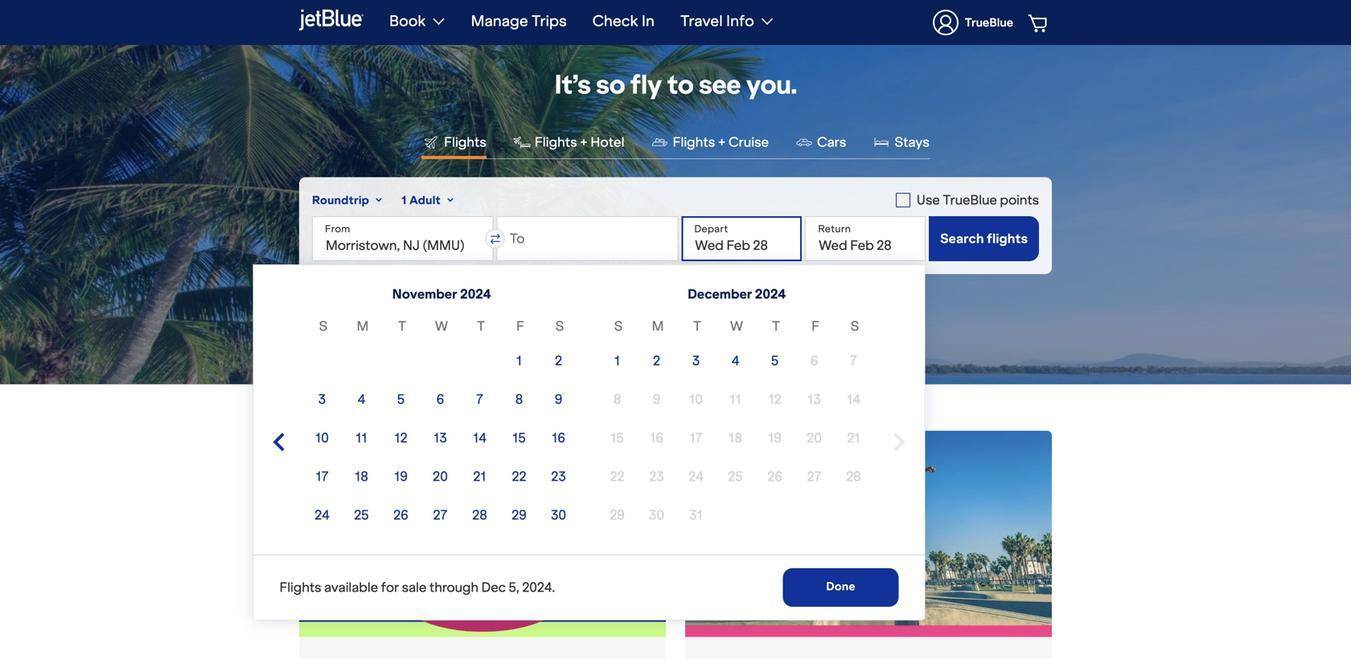 Task type: locate. For each thing, give the bounding box(es) containing it.
7
[[851, 353, 857, 369], [476, 391, 483, 408]]

december
[[688, 286, 752, 302]]

1 horizontal spatial 10 button
[[679, 382, 714, 418]]

1 vertical spatial 28
[[472, 507, 487, 524]]

flights left cruise
[[673, 134, 715, 150]]

1 horizontal spatial 6
[[811, 353, 818, 369]]

+ inside button
[[580, 134, 588, 150]]

4
[[732, 353, 740, 369], [358, 391, 365, 408]]

2 2 button from the left
[[639, 344, 675, 379]]

t down november at the left top of page
[[398, 318, 406, 335]]

1 horizontal spatial 27 button
[[797, 459, 832, 495]]

depart
[[695, 223, 729, 235]]

27
[[807, 469, 822, 485], [433, 507, 448, 524]]

4 for leftmost the 4 button
[[358, 391, 365, 408]]

9 button
[[541, 382, 576, 418], [639, 382, 675, 418]]

1 f from the left
[[517, 318, 524, 335]]

1 vertical spatial 5 button
[[383, 382, 419, 418]]

2024 right november at the left top of page
[[460, 286, 491, 302]]

1 horizontal spatial 23 button
[[639, 459, 675, 495]]

1 vertical spatial 19
[[394, 469, 408, 485]]

30 button up 2024.
[[541, 498, 576, 533]]

20
[[807, 430, 822, 447], [433, 469, 448, 485]]

2 button
[[541, 344, 576, 379], [639, 344, 675, 379]]

16 for second 16 button from the right
[[552, 430, 565, 447]]

18 for the leftmost "18" button
[[355, 469, 368, 485]]

1 horizontal spatial 19
[[768, 430, 782, 447]]

25 button
[[718, 459, 753, 495], [344, 498, 379, 533]]

1 vertical spatial 10
[[315, 430, 329, 447]]

2024 right december
[[755, 286, 786, 302]]

flights up the 1 adult dropdown button
[[444, 134, 487, 150]]

2 w from the left
[[731, 318, 743, 335]]

0 vertical spatial 7
[[851, 353, 857, 369]]

19 button
[[757, 421, 793, 456], [383, 459, 419, 495]]

1 vertical spatial 3
[[318, 391, 326, 408]]

t down december 2024
[[772, 318, 780, 335]]

13
[[808, 391, 821, 408], [434, 430, 447, 447]]

navigation
[[377, 0, 1052, 45]]

29 left 31
[[610, 507, 625, 524]]

0 vertical spatial 25
[[728, 469, 743, 485]]

1 button for november 2024
[[502, 344, 537, 379]]

0 vertical spatial 7 button
[[836, 344, 872, 379]]

0 horizontal spatial 11
[[356, 430, 367, 447]]

1 for december
[[615, 353, 620, 369]]

1 22 button from the left
[[502, 459, 537, 495]]

24 up 31
[[689, 469, 704, 485]]

0 horizontal spatial 7 button
[[462, 382, 498, 418]]

1 horizontal spatial 22
[[610, 469, 625, 485]]

1 vertical spatial 18
[[355, 469, 368, 485]]

4 button
[[718, 344, 753, 379], [344, 382, 379, 418]]

1 9 from the left
[[555, 391, 563, 408]]

24
[[689, 469, 704, 485], [315, 507, 330, 524]]

1 2 button from the left
[[541, 344, 576, 379]]

4 s from the left
[[851, 318, 860, 335]]

2 for november 2024
[[555, 353, 562, 369]]

2 1 button from the left
[[600, 344, 635, 379]]

0 horizontal spatial f
[[517, 318, 524, 335]]

m
[[357, 318, 369, 335], [652, 318, 664, 335]]

1 + from the left
[[580, 134, 588, 150]]

stays
[[895, 134, 930, 150]]

1 horizontal spatial 4
[[732, 353, 740, 369]]

0 horizontal spatial 15
[[513, 430, 526, 447]]

1 vertical spatial 10 button
[[305, 421, 340, 456]]

0 horizontal spatial w
[[435, 318, 448, 335]]

10
[[689, 391, 703, 408], [315, 430, 329, 447]]

trueblue up search
[[943, 192, 997, 208]]

1 horizontal spatial +
[[718, 134, 726, 150]]

previous month image
[[269, 433, 288, 452]]

1 8 button from the left
[[502, 382, 537, 418]]

f for november 2024
[[517, 318, 524, 335]]

t left fees
[[693, 318, 702, 335]]

+ for cruise
[[718, 134, 726, 150]]

0 horizontal spatial 5
[[397, 391, 405, 408]]

3 t from the left
[[693, 318, 702, 335]]

1 22 from the left
[[512, 469, 527, 485]]

to
[[667, 68, 694, 101]]

flights for flights
[[444, 134, 487, 150]]

1 horizontal spatial 8
[[614, 391, 621, 408]]

0 horizontal spatial 18 button
[[344, 459, 379, 495]]

0 vertical spatial 17
[[690, 430, 703, 447]]

1 vertical spatial 28 button
[[462, 498, 498, 533]]

2 m from the left
[[652, 318, 664, 335]]

2 29 button from the left
[[600, 498, 635, 533]]

7 button
[[836, 344, 872, 379], [462, 382, 498, 418]]

19
[[768, 430, 782, 447], [394, 469, 408, 485]]

7 for 7 button to the right
[[851, 353, 857, 369]]

1 vertical spatial 13 button
[[423, 421, 458, 456]]

next month image
[[890, 433, 909, 452]]

15 button
[[502, 421, 537, 456], [600, 421, 635, 456]]

flights inside button
[[535, 134, 577, 150]]

1 2 from the left
[[555, 353, 562, 369]]

w down november 2024
[[435, 318, 448, 335]]

0 vertical spatial 28
[[846, 469, 861, 485]]

0 horizontal spatial 29 button
[[502, 498, 537, 533]]

3
[[693, 353, 700, 369], [318, 391, 326, 408]]

1 23 button from the left
[[541, 459, 576, 495]]

29 up 5,
[[512, 507, 527, 524]]

flights left available
[[280, 580, 321, 596]]

1 horizontal spatial 14
[[847, 391, 861, 408]]

trueblue
[[965, 15, 1014, 30], [943, 192, 997, 208]]

9 for second 9 button from right
[[555, 391, 563, 408]]

23 button
[[541, 459, 576, 495], [639, 459, 675, 495]]

24 button
[[679, 459, 714, 495], [305, 498, 340, 533]]

0 horizontal spatial 26
[[394, 507, 409, 524]]

+ inside button
[[718, 134, 726, 150]]

f
[[517, 318, 524, 335], [812, 318, 820, 335]]

5
[[771, 353, 779, 369], [397, 391, 405, 408]]

1 horizontal spatial 16 button
[[639, 421, 675, 456]]

28
[[846, 469, 861, 485], [472, 507, 487, 524]]

1 16 from the left
[[552, 430, 565, 447]]

30 button left 31
[[639, 498, 675, 533]]

hours
[[702, 2, 730, 15]]

12 for the bottommost 12 button
[[394, 430, 408, 447]]

1 horizontal spatial 2024
[[755, 286, 786, 302]]

9
[[555, 391, 563, 408], [653, 391, 661, 408]]

1 vertical spatial 27 button
[[423, 498, 458, 533]]

2 f from the left
[[812, 318, 820, 335]]

+ left hotel
[[580, 134, 588, 150]]

flights left hotel
[[535, 134, 577, 150]]

17
[[690, 430, 703, 447], [316, 469, 329, 485]]

1 2024 from the left
[[460, 286, 491, 302]]

2 horizontal spatial 1
[[615, 353, 620, 369]]

1 30 from the left
[[551, 507, 566, 524]]

+ left cruise
[[718, 134, 726, 150]]

1 m from the left
[[357, 318, 369, 335]]

2 16 from the left
[[650, 430, 664, 447]]

9 for 1st 9 button from right
[[653, 391, 661, 408]]

8
[[515, 391, 523, 408], [614, 391, 621, 408]]

21 button
[[836, 421, 872, 456], [462, 459, 498, 495]]

1 vertical spatial 6
[[437, 391, 444, 408]]

21 for rightmost 21 button
[[847, 430, 861, 447]]

banner
[[0, 0, 1352, 45]]

0 vertical spatial 3
[[693, 353, 700, 369]]

1 adult
[[401, 193, 441, 208]]

12 for the rightmost 12 button
[[769, 391, 782, 408]]

0 vertical spatial 25 button
[[718, 459, 753, 495]]

0 vertical spatial 18
[[729, 430, 742, 447]]

0 vertical spatial 13
[[808, 391, 821, 408]]

2 16 button from the left
[[639, 421, 675, 456]]

return
[[818, 223, 851, 235]]

2024.
[[522, 580, 555, 596]]

1 horizontal spatial 6 button
[[797, 344, 832, 379]]

0 horizontal spatial 12
[[394, 430, 408, 447]]

cruise
[[729, 134, 769, 150]]

22 button
[[502, 459, 537, 495], [600, 459, 635, 495]]

2024 for november 2024
[[460, 286, 491, 302]]

0 vertical spatial 28 button
[[836, 459, 872, 495]]

0 horizontal spatial 22
[[512, 469, 527, 485]]

11
[[730, 391, 742, 408], [356, 430, 367, 447]]

+
[[580, 134, 588, 150], [718, 134, 726, 150]]

Depart field
[[682, 216, 802, 261]]

0 vertical spatial 13 button
[[797, 382, 832, 418]]

1 horizontal spatial 17 button
[[679, 421, 714, 456]]

0 vertical spatial 5
[[771, 353, 779, 369]]

22
[[512, 469, 527, 485], [610, 469, 625, 485]]

2024
[[460, 286, 491, 302], [755, 286, 786, 302]]

0 horizontal spatial 2 button
[[541, 344, 576, 379]]

1 horizontal spatial 10
[[689, 391, 703, 408]]

manage trips link
[[471, 0, 567, 42]]

1
[[401, 193, 407, 208], [516, 353, 522, 369], [615, 353, 620, 369]]

5,
[[509, 580, 520, 596]]

2 8 button from the left
[[600, 382, 635, 418]]

trueblue inside trueblue link
[[965, 15, 1014, 30]]

0 horizontal spatial 6
[[437, 391, 444, 408]]

check in link
[[593, 0, 655, 42]]

updated
[[620, 308, 675, 324]]

19 for top '19' button
[[768, 430, 782, 447]]

27 for top 27 button
[[807, 469, 822, 485]]

1 vertical spatial 26
[[394, 507, 409, 524]]

1 vertical spatial 7
[[476, 391, 483, 408]]

2 + from the left
[[718, 134, 726, 150]]

to
[[510, 230, 525, 247]]

1 8 from the left
[[515, 391, 523, 408]]

29 button left 31
[[600, 498, 635, 533]]

21
[[847, 430, 861, 447], [473, 469, 486, 485]]

0 horizontal spatial 26 button
[[383, 498, 419, 533]]

w for december
[[731, 318, 743, 335]]

24 button up 31
[[679, 459, 714, 495]]

31
[[690, 507, 703, 524]]

flights
[[444, 134, 487, 150], [535, 134, 577, 150], [673, 134, 715, 150], [280, 580, 321, 596]]

19 for the bottom '19' button
[[394, 469, 408, 485]]

0 horizontal spatial 14
[[473, 430, 487, 447]]

12 button
[[757, 382, 793, 418], [383, 421, 419, 456]]

1 horizontal spatial 9 button
[[639, 382, 675, 418]]

trueblue left shopping cart (empty) icon
[[965, 15, 1014, 30]]

0 vertical spatial 5 button
[[757, 344, 793, 379]]

29 button up 5,
[[502, 498, 537, 533]]

1 vertical spatial 13
[[434, 430, 447, 447]]

1 29 button from the left
[[502, 498, 537, 533]]

f for december 2024
[[812, 318, 820, 335]]

1 horizontal spatial 24 button
[[679, 459, 714, 495]]

2 15 from the left
[[611, 430, 624, 447]]

2 8 from the left
[[614, 391, 621, 408]]

1 29 from the left
[[512, 507, 527, 524]]

2 2 from the left
[[653, 353, 661, 369]]

26 button
[[757, 459, 793, 495], [383, 498, 419, 533]]

26
[[768, 469, 783, 485], [394, 507, 409, 524]]

w down december 2024
[[731, 318, 743, 335]]

2 9 from the left
[[653, 391, 661, 408]]

info
[[727, 12, 755, 30]]

1 23 from the left
[[551, 469, 566, 485]]

4 t from the left
[[772, 318, 780, 335]]

5 button
[[757, 344, 793, 379], [383, 382, 419, 418]]

1 horizontal spatial 29
[[610, 507, 625, 524]]

2 2024 from the left
[[755, 286, 786, 302]]

1 vertical spatial 17 button
[[305, 459, 340, 495]]

1 1 button from the left
[[502, 344, 537, 379]]

t down november 2024
[[477, 318, 485, 335]]

1 horizontal spatial 15
[[611, 430, 624, 447]]

0 horizontal spatial 1 button
[[502, 344, 537, 379]]

6 button
[[797, 344, 832, 379], [423, 382, 458, 418]]

0 horizontal spatial 7
[[476, 391, 483, 408]]

2 30 from the left
[[649, 507, 665, 524]]

24 up available
[[315, 507, 330, 524]]

28 for 28 button to the left
[[472, 507, 487, 524]]

1 for november
[[516, 353, 522, 369]]

18 button
[[718, 421, 753, 456], [344, 459, 379, 495]]

1 horizontal spatial 22 button
[[600, 459, 635, 495]]

flights + hotel
[[535, 134, 625, 150]]

To text field
[[497, 216, 679, 261]]

0 horizontal spatial 17
[[316, 469, 329, 485]]

through
[[430, 580, 479, 596]]

2 button for november 2024
[[541, 344, 576, 379]]

trueblue inside use trueblue points checkbox
[[943, 192, 997, 208]]

1 button for december 2024
[[600, 344, 635, 379]]

28 button
[[836, 459, 872, 495], [462, 498, 498, 533]]

shopping cart (empty) image
[[1029, 13, 1050, 32]]

1 vertical spatial 27
[[433, 507, 448, 524]]

29
[[512, 507, 527, 524], [610, 507, 625, 524]]

29 button
[[502, 498, 537, 533], [600, 498, 635, 533]]

30
[[551, 507, 566, 524], [649, 507, 665, 524]]

1 horizontal spatial 11
[[730, 391, 742, 408]]

2 s from the left
[[556, 318, 564, 335]]

6
[[811, 353, 818, 369], [437, 391, 444, 408]]

0 vertical spatial trueblue
[[965, 15, 1014, 30]]

1 vertical spatial trueblue
[[943, 192, 997, 208]]

1 30 button from the left
[[541, 498, 576, 533]]

30 up 2024.
[[551, 507, 566, 524]]

1 w from the left
[[435, 318, 448, 335]]

0 horizontal spatial 29
[[512, 507, 527, 524]]

14 for the left 14 'button'
[[473, 430, 487, 447]]

2 23 from the left
[[649, 469, 664, 485]]

20 for the "20" button to the bottom
[[433, 469, 448, 485]]

0 horizontal spatial 18
[[355, 469, 368, 485]]

0 vertical spatial 20
[[807, 430, 822, 447]]

0 horizontal spatial 1
[[401, 193, 407, 208]]

1 horizontal spatial 4 button
[[718, 344, 753, 379]]

1 horizontal spatial 2 button
[[639, 344, 675, 379]]

30 for second 30 "button"
[[649, 507, 665, 524]]

0 horizontal spatial 23 button
[[541, 459, 576, 495]]

check in
[[593, 12, 655, 30]]

1 horizontal spatial f
[[812, 318, 820, 335]]

25 for the right 25 button
[[728, 469, 743, 485]]

+ for hotel
[[580, 134, 588, 150]]

0 horizontal spatial 25
[[354, 507, 369, 524]]

16
[[552, 430, 565, 447], [650, 430, 664, 447]]

12
[[769, 391, 782, 408], [394, 430, 408, 447]]

1 horizontal spatial 30 button
[[639, 498, 675, 533]]

15
[[513, 430, 526, 447], [611, 430, 624, 447]]

29 for first "29" button from right
[[610, 507, 625, 524]]

flights + cruise
[[673, 134, 769, 150]]

1 adult button
[[401, 192, 454, 208]]

0 horizontal spatial +
[[580, 134, 588, 150]]

24 button up available
[[305, 498, 340, 533]]

1 horizontal spatial 3 button
[[679, 344, 714, 379]]

23
[[551, 469, 566, 485], [649, 469, 664, 485]]

0 horizontal spatial 5 button
[[383, 382, 419, 418]]

2 29 from the left
[[610, 507, 625, 524]]

From text field
[[312, 216, 494, 261]]

1 horizontal spatial 17
[[690, 430, 703, 447]]

m for december 2024
[[652, 318, 664, 335]]

s
[[319, 318, 328, 335], [556, 318, 564, 335], [614, 318, 623, 335], [851, 318, 860, 335]]

16 for 1st 16 button from right
[[650, 430, 664, 447]]

11 for 11 button to the left
[[356, 430, 367, 447]]

1 horizontal spatial 20
[[807, 430, 822, 447]]

30 left 31
[[649, 507, 665, 524]]

14 for top 14 'button'
[[847, 391, 861, 408]]

0 horizontal spatial 10
[[315, 430, 329, 447]]

2 22 from the left
[[610, 469, 625, 485]]

Return field
[[805, 216, 926, 261]]



Task type: describe. For each thing, give the bounding box(es) containing it.
1 vertical spatial 5
[[397, 391, 405, 408]]

flights
[[987, 230, 1028, 247]]

30 for 1st 30 "button" from the left
[[551, 507, 566, 524]]

0 horizontal spatial 25 button
[[344, 498, 379, 533]]

travel info button
[[681, 0, 774, 42]]

m for november 2024
[[357, 318, 369, 335]]

31 button
[[679, 498, 714, 533]]

1 s from the left
[[319, 318, 328, 335]]

0 horizontal spatial 4 button
[[344, 382, 379, 418]]

27 for 27 button to the left
[[433, 507, 448, 524]]

0 vertical spatial 27 button
[[797, 459, 832, 495]]

search
[[940, 230, 984, 247]]

11 for topmost 11 button
[[730, 391, 742, 408]]

flights button
[[422, 133, 487, 159]]

0 horizontal spatial 27 button
[[423, 498, 458, 533]]

0 horizontal spatial 28 button
[[462, 498, 498, 533]]

0 vertical spatial 10 button
[[679, 382, 714, 418]]

updated bag fees
[[620, 308, 732, 324]]

6 for 6 button to the bottom
[[437, 391, 444, 408]]

it's
[[555, 68, 591, 101]]

1 horizontal spatial 25 button
[[718, 459, 753, 495]]

sale
[[402, 580, 427, 596]]

done button
[[783, 569, 899, 607]]

roundtrip
[[312, 193, 369, 208]]

29 for second "29" button from the right
[[512, 507, 527, 524]]

0 vertical spatial 20 button
[[797, 421, 832, 456]]

0 vertical spatial 4 button
[[718, 344, 753, 379]]

0 horizontal spatial 3
[[318, 391, 326, 408]]

so
[[596, 68, 625, 101]]

4 for the 4 button to the top
[[732, 353, 740, 369]]

1 horizontal spatial 28 button
[[836, 459, 872, 495]]

stays button
[[872, 133, 930, 158]]

adult
[[410, 193, 441, 208]]

flights available for sale through dec 5, 2024.
[[280, 580, 555, 596]]

from
[[325, 223, 350, 235]]

1 vertical spatial 17
[[316, 469, 329, 485]]

flights for flights + cruise
[[673, 134, 715, 150]]

1 vertical spatial 26 button
[[383, 498, 419, 533]]

manage
[[471, 12, 528, 30]]

book
[[389, 12, 426, 30]]

1 horizontal spatial 21 button
[[836, 421, 872, 456]]

1 vertical spatial 21 button
[[462, 459, 498, 495]]

2 button for december 2024
[[639, 344, 675, 379]]

cars
[[817, 134, 847, 150]]

2 for december 2024
[[653, 353, 661, 369]]

roundtrip button
[[312, 192, 382, 208]]

available
[[324, 580, 378, 596]]

0 vertical spatial 24
[[689, 469, 704, 485]]

november
[[392, 286, 457, 302]]

november 2024
[[392, 286, 491, 302]]

1 inside dropdown button
[[401, 193, 407, 208]]

1 horizontal spatial 12 button
[[757, 382, 793, 418]]

1 vertical spatial 19 button
[[383, 459, 419, 495]]

0 horizontal spatial 13 button
[[423, 421, 458, 456]]

1 15 button from the left
[[502, 421, 537, 456]]

search flights button
[[929, 216, 1039, 261]]

w for november
[[435, 318, 448, 335]]

0 vertical spatial 11 button
[[718, 382, 753, 418]]

0 horizontal spatial 17 button
[[305, 459, 340, 495]]

1 9 button from the left
[[541, 382, 576, 418]]

2 30 button from the left
[[639, 498, 675, 533]]

use trueblue points
[[917, 192, 1039, 208]]

you.
[[746, 68, 797, 101]]

25 for the leftmost 25 button
[[354, 507, 369, 524]]

20 for topmost the "20" button
[[807, 430, 822, 447]]

0 vertical spatial 18 button
[[718, 421, 753, 456]]

1 15 from the left
[[513, 430, 526, 447]]

1 horizontal spatial 26 button
[[757, 459, 793, 495]]

search flights
[[940, 230, 1028, 247]]

flights + hotel button
[[512, 133, 625, 158]]

Use TrueBlue points checkbox
[[896, 191, 1039, 210]]

18 for the top "18" button
[[729, 430, 742, 447]]

1 horizontal spatial 26
[[768, 469, 783, 485]]

6 for top 6 button
[[811, 353, 818, 369]]

13 for topmost the 13 button
[[808, 391, 821, 408]]

fees
[[705, 308, 732, 324]]

flights for flights + hotel
[[535, 134, 577, 150]]

trips
[[532, 12, 567, 30]]

1 t from the left
[[398, 318, 406, 335]]

1 vertical spatial 7 button
[[462, 382, 498, 418]]

1 vertical spatial 12 button
[[383, 421, 419, 456]]

navigation containing book
[[377, 0, 1052, 45]]

1 horizontal spatial 7 button
[[836, 344, 872, 379]]

1 horizontal spatial 5 button
[[757, 344, 793, 379]]

done
[[826, 580, 856, 594]]

updated bag fees link
[[620, 308, 732, 324]]

1 16 button from the left
[[541, 421, 576, 456]]

1 vertical spatial 24
[[315, 507, 330, 524]]

cars button
[[795, 133, 847, 158]]

hotel
[[591, 134, 625, 150]]

book button
[[389, 0, 445, 42]]

2 22 button from the left
[[600, 459, 635, 495]]

jetblue image
[[299, 7, 364, 33]]

see
[[699, 68, 741, 101]]

13 for the leftmost the 13 button
[[434, 430, 447, 447]]

1 horizontal spatial 5
[[771, 353, 779, 369]]

0 vertical spatial 14 button
[[836, 382, 872, 418]]

0 vertical spatial 6 button
[[797, 344, 832, 379]]

in
[[642, 12, 655, 30]]

minutes
[[756, 2, 795, 15]]

0 vertical spatial 19 button
[[757, 421, 793, 456]]

1 vertical spatial 24 button
[[305, 498, 340, 533]]

bag
[[677, 308, 702, 324]]

december 2024
[[688, 286, 786, 302]]

1 vertical spatial 6 button
[[423, 382, 458, 418]]

2024 for december 2024
[[755, 286, 786, 302]]

check
[[593, 12, 639, 30]]

22 for second 22 button from right
[[512, 469, 527, 485]]

flights for flights available for sale through dec 5, 2024.
[[280, 580, 321, 596]]

it's so fly to see you.
[[555, 68, 797, 101]]

0 vertical spatial 10
[[689, 391, 703, 408]]

use
[[917, 192, 940, 208]]

0 vertical spatial 3 button
[[679, 344, 714, 379]]

22 for second 22 button from left
[[610, 469, 625, 485]]

0 vertical spatial 17 button
[[679, 421, 714, 456]]

banner containing book
[[0, 0, 1352, 45]]

0 horizontal spatial 10 button
[[305, 421, 340, 456]]

fly
[[630, 68, 662, 101]]

1 horizontal spatial 3
[[693, 353, 700, 369]]

for
[[381, 580, 399, 596]]

2 15 button from the left
[[600, 421, 635, 456]]

travel info
[[681, 12, 755, 30]]

28 for rightmost 28 button
[[846, 469, 861, 485]]

2 t from the left
[[477, 318, 485, 335]]

1 vertical spatial 3 button
[[305, 382, 340, 418]]

dec
[[482, 580, 506, 596]]

flights + cruise button
[[650, 133, 769, 158]]

points
[[1000, 192, 1039, 208]]

3 s from the left
[[614, 318, 623, 335]]

1 vertical spatial 20 button
[[423, 459, 458, 495]]

manage trips
[[471, 12, 567, 30]]

2 23 button from the left
[[639, 459, 675, 495]]

0 horizontal spatial 11 button
[[344, 421, 379, 456]]

21 for 21 button to the bottom
[[473, 469, 486, 485]]

travel
[[681, 12, 723, 30]]

0 horizontal spatial 14 button
[[462, 421, 498, 456]]

trueblue link
[[933, 0, 1014, 45]]

2 9 button from the left
[[639, 382, 675, 418]]

7 for 7 button to the bottom
[[476, 391, 483, 408]]



Task type: vqa. For each thing, say whether or not it's contained in the screenshot.


